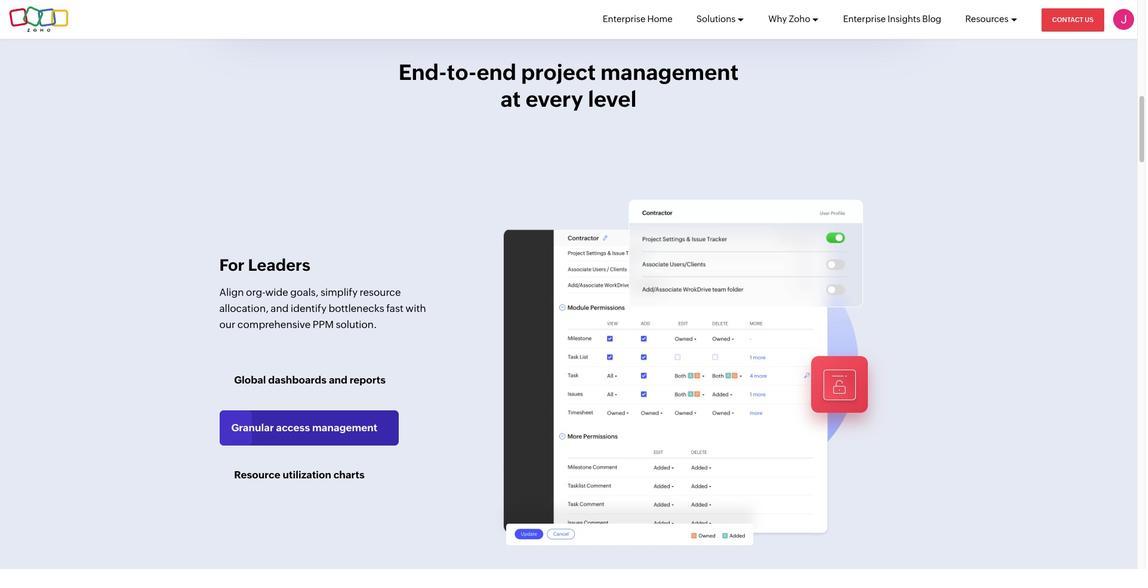 Task type: describe. For each thing, give the bounding box(es) containing it.
leaders
[[248, 256, 311, 274]]

contact
[[1053, 16, 1084, 23]]

resources
[[966, 14, 1009, 24]]

end
[[477, 60, 517, 85]]

james peterson image
[[1114, 9, 1135, 30]]

comprehensive
[[238, 319, 311, 331]]

every
[[526, 87, 583, 112]]

blog
[[923, 14, 942, 24]]

why zoho
[[769, 14, 811, 24]]

end-
[[399, 60, 447, 85]]

solutions
[[697, 14, 736, 24]]

ppm
[[313, 319, 334, 331]]

allocation,
[[219, 303, 269, 315]]

global dashboards and reports
[[234, 375, 386, 386]]

to-
[[447, 60, 477, 85]]

contact us
[[1053, 16, 1094, 23]]

enterprise for enterprise insights blog
[[844, 14, 886, 24]]

resource
[[360, 286, 401, 298]]

our
[[219, 319, 236, 331]]

management inside end-to-end project management at every level
[[601, 60, 739, 85]]

enterprise home
[[603, 14, 673, 24]]

enterprise insights blog link
[[844, 0, 942, 38]]

project
[[521, 60, 596, 85]]

fast
[[386, 303, 404, 315]]

insights
[[888, 14, 921, 24]]

simplify
[[321, 286, 358, 298]]

resource
[[234, 469, 281, 481]]

reports
[[350, 375, 386, 386]]

and inside align org-wide goals, simplify resource allocation, and identify bottlenecks fast with our comprehensive ppm solution.
[[271, 303, 289, 315]]

charts
[[334, 469, 365, 481]]



Task type: vqa. For each thing, say whether or not it's contained in the screenshot.
'Part' within Advanced Reports In Zoho Crm - Part 2
no



Task type: locate. For each thing, give the bounding box(es) containing it.
1 enterprise from the left
[[603, 14, 646, 24]]

granular
[[231, 422, 274, 434]]

and down wide
[[271, 303, 289, 315]]

access
[[276, 422, 310, 434]]

at
[[501, 87, 521, 112]]

0 horizontal spatial and
[[271, 303, 289, 315]]

resource utilization charts
[[234, 469, 365, 481]]

contact us link
[[1042, 8, 1105, 32]]

enterprise home link
[[603, 0, 673, 38]]

1 horizontal spatial enterprise
[[844, 14, 886, 24]]

management
[[601, 60, 739, 85], [312, 422, 378, 434]]

dashboards
[[268, 375, 327, 386]]

and left reports
[[329, 375, 348, 386]]

bottlenecks
[[329, 303, 384, 315]]

0 horizontal spatial management
[[312, 422, 378, 434]]

utilization
[[283, 469, 332, 481]]

home
[[648, 14, 673, 24]]

0 vertical spatial and
[[271, 303, 289, 315]]

align
[[219, 286, 244, 298]]

zoho
[[789, 14, 811, 24]]

0 horizontal spatial enterprise
[[603, 14, 646, 24]]

solution.
[[336, 319, 377, 331]]

enterprise left home on the right top of page
[[603, 14, 646, 24]]

management down home on the right top of page
[[601, 60, 739, 85]]

granular access management image
[[500, 197, 918, 547], [506, 524, 753, 546]]

identify
[[291, 303, 327, 315]]

end-to-end project management at every level
[[399, 60, 739, 112]]

zoho enterprise logo image
[[9, 6, 69, 33]]

granular access management
[[231, 422, 378, 434]]

align org-wide goals, simplify resource allocation, and identify bottlenecks fast with our comprehensive ppm solution.
[[219, 286, 426, 331]]

org-
[[246, 286, 265, 298]]

0 vertical spatial management
[[601, 60, 739, 85]]

us
[[1085, 16, 1094, 23]]

with
[[406, 303, 426, 315]]

level
[[588, 87, 637, 112]]

and
[[271, 303, 289, 315], [329, 375, 348, 386]]

enterprise
[[603, 14, 646, 24], [844, 14, 886, 24]]

for leaders
[[219, 256, 311, 274]]

goals,
[[290, 286, 319, 298]]

for
[[219, 256, 245, 274]]

why
[[769, 14, 787, 24]]

enterprise left insights
[[844, 14, 886, 24]]

enterprise for enterprise home
[[603, 14, 646, 24]]

1 horizontal spatial management
[[601, 60, 739, 85]]

1 vertical spatial management
[[312, 422, 378, 434]]

2 enterprise from the left
[[844, 14, 886, 24]]

wide
[[265, 286, 288, 298]]

management up charts
[[312, 422, 378, 434]]

enterprise insights blog
[[844, 14, 942, 24]]

global
[[234, 375, 266, 386]]

1 horizontal spatial and
[[329, 375, 348, 386]]

1 vertical spatial and
[[329, 375, 348, 386]]



